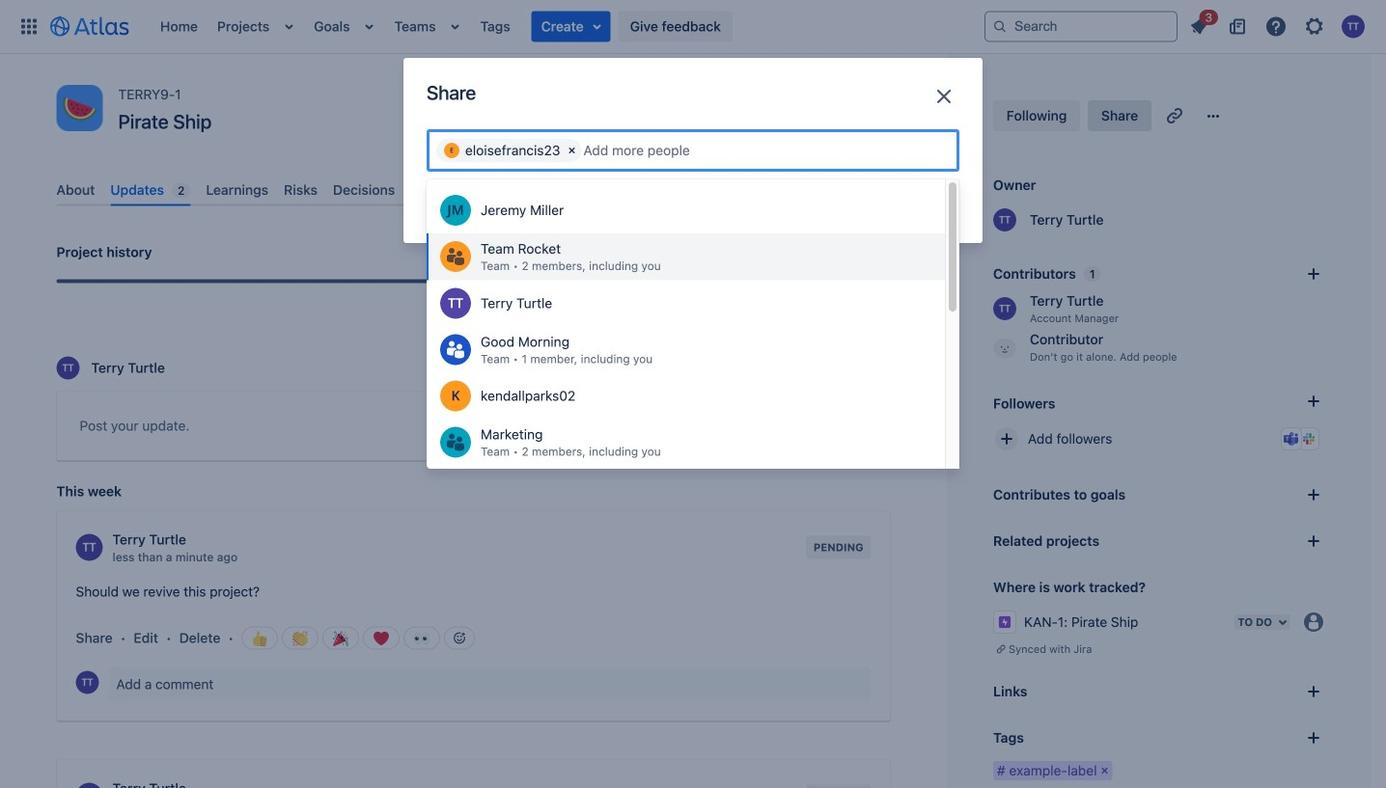 Task type: describe. For each thing, give the bounding box(es) containing it.
add a follower image
[[1302, 390, 1325, 413]]

top element
[[12, 0, 985, 54]]

help image
[[1264, 15, 1288, 38]]

Main content area, start typing to enter text. text field
[[80, 415, 867, 446]]

:heart: image
[[374, 631, 389, 647]]

add follower image
[[995, 428, 1018, 451]]

Add more people text field
[[583, 141, 702, 160]]



Task type: vqa. For each thing, say whether or not it's contained in the screenshot.
Notifications 'image'
no



Task type: locate. For each thing, give the bounding box(es) containing it.
msteams logo showing  channels are connected to this project image
[[1284, 431, 1299, 447]]

:clap: image
[[293, 631, 308, 647], [293, 631, 308, 647]]

0 horizontal spatial list
[[151, 0, 985, 54]]

Search field
[[985, 11, 1178, 42]]

1 horizontal spatial list
[[1181, 7, 1375, 42]]

list item
[[277, 0, 300, 54], [358, 0, 381, 54], [444, 0, 467, 54], [1181, 7, 1218, 42], [532, 11, 611, 42]]

close modal image
[[932, 85, 956, 108]]

slack logo showing nan channels are connected to this project image
[[1301, 431, 1317, 447]]

clear image
[[564, 143, 580, 158]]

:eyes: image
[[414, 631, 430, 647], [414, 631, 430, 647]]

tab list
[[49, 174, 898, 206]]

list
[[151, 0, 985, 54], [1181, 7, 1375, 42]]

link image
[[993, 642, 1009, 657]]

search image
[[992, 19, 1008, 34]]

close tag image
[[1097, 764, 1113, 779]]

:tada: image
[[333, 631, 348, 647], [333, 631, 348, 647]]

banner
[[0, 0, 1386, 54]]

None search field
[[985, 11, 1178, 42]]

:thumbsup: image
[[252, 631, 267, 647], [252, 631, 267, 647]]

list item inside list
[[532, 11, 611, 42]]

:heart: image
[[374, 631, 389, 647]]



